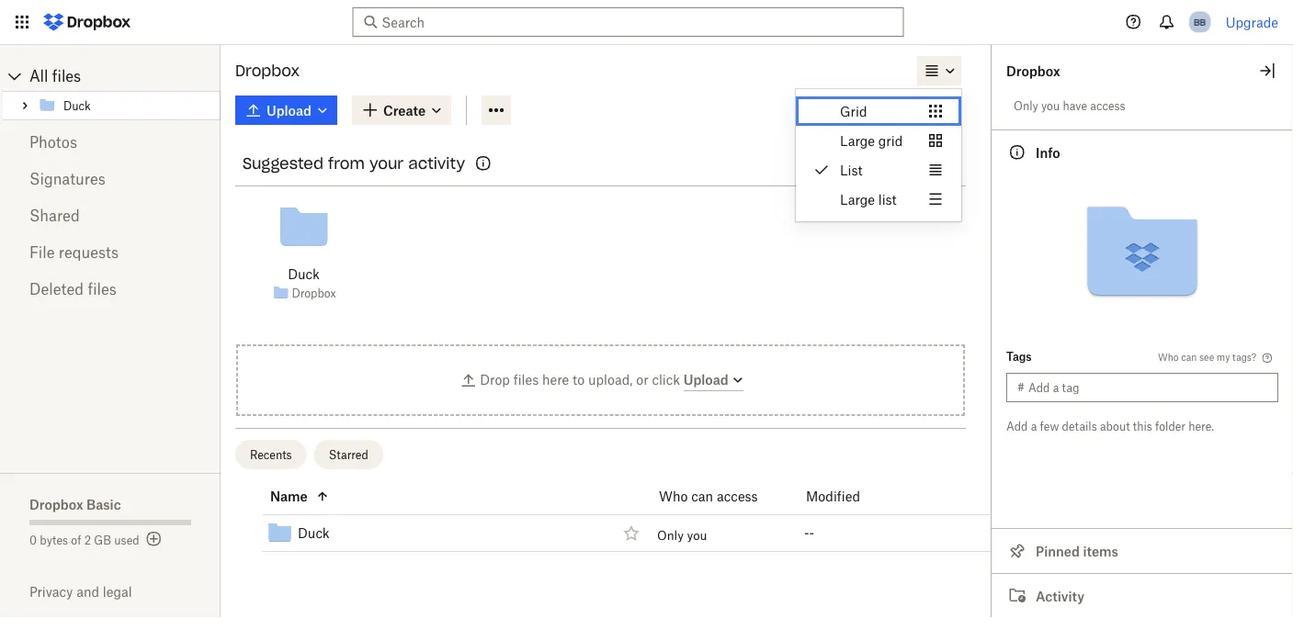 Task type: describe. For each thing, give the bounding box(es) containing it.
about
[[1101, 420, 1131, 434]]

dropbox basic
[[29, 497, 121, 513]]

2 - from the left
[[810, 526, 815, 542]]

recents
[[250, 448, 292, 462]]

large list
[[840, 192, 897, 207]]

name duck, modified 11/16/2023 12:32 pm, element
[[221, 516, 992, 553]]

who for who can access
[[659, 489, 688, 505]]

who for who can see my tags?
[[1159, 352, 1179, 363]]

deleted files
[[29, 280, 117, 298]]

#
[[1018, 381, 1025, 395]]

tags?
[[1233, 352, 1257, 363]]

close details pane image
[[1257, 60, 1279, 82]]

only you have access
[[1014, 99, 1126, 113]]

deleted
[[29, 280, 84, 298]]

details
[[1063, 420, 1098, 434]]

activity
[[409, 154, 465, 173]]

0 bytes of 2 gb used
[[29, 534, 139, 548]]

get more space image
[[143, 529, 165, 551]]

recents button
[[235, 440, 307, 470]]

large list radio item
[[796, 185, 962, 214]]

1 vertical spatial duck link
[[298, 523, 330, 545]]

my
[[1217, 352, 1231, 363]]

all files tree
[[3, 62, 221, 120]]

files for all
[[52, 67, 81, 85]]

list
[[840, 162, 863, 178]]

signatures link
[[29, 161, 191, 198]]

all files link
[[29, 62, 221, 91]]

upgrade link
[[1226, 14, 1279, 30]]

upload,
[[588, 372, 633, 388]]

only for only you have access
[[1014, 99, 1039, 113]]

info
[[1036, 145, 1061, 160]]

duck inside name duck, modified 11/16/2023 12:32 pm, element
[[298, 526, 330, 542]]

who can access
[[659, 489, 758, 505]]

large for large list
[[840, 192, 875, 207]]

files for deleted
[[88, 280, 117, 298]]

of
[[71, 534, 81, 548]]

drop
[[480, 372, 510, 388]]

folder
[[1156, 420, 1186, 434]]

and
[[76, 585, 99, 600]]

0
[[29, 534, 37, 548]]

table containing name
[[221, 479, 992, 553]]

1 horizontal spatial access
[[1091, 99, 1126, 113]]

file requests link
[[29, 234, 191, 271]]

files for drop
[[514, 372, 539, 388]]

file
[[29, 244, 55, 262]]

suggested
[[243, 154, 324, 173]]

list
[[879, 192, 897, 207]]

dropbox link
[[292, 285, 336, 303]]

signatures
[[29, 170, 106, 188]]

see
[[1200, 352, 1215, 363]]

1 vertical spatial access
[[717, 489, 758, 505]]



Task type: vqa. For each thing, say whether or not it's contained in the screenshot.
Get inside the Popup Button
no



Task type: locate. For each thing, give the bounding box(es) containing it.
modified
[[806, 489, 861, 505]]

large down list
[[840, 192, 875, 207]]

1 horizontal spatial you
[[1042, 99, 1060, 113]]

1 vertical spatial files
[[88, 280, 117, 298]]

grid
[[840, 103, 868, 119]]

large
[[840, 133, 875, 148], [840, 192, 875, 207]]

table
[[221, 479, 992, 553]]

0 vertical spatial who
[[1159, 352, 1179, 363]]

you
[[1042, 99, 1060, 113], [687, 528, 707, 543]]

to
[[573, 372, 585, 388]]

privacy
[[29, 585, 73, 600]]

access
[[1091, 99, 1126, 113], [717, 489, 758, 505]]

0 horizontal spatial only
[[657, 528, 684, 543]]

only you button
[[657, 528, 707, 543]]

-
[[805, 526, 810, 542], [810, 526, 815, 542]]

0 vertical spatial duck
[[288, 266, 320, 282]]

basic
[[86, 497, 121, 513]]

privacy and legal
[[29, 585, 132, 600]]

large grid
[[840, 133, 903, 148]]

0 horizontal spatial you
[[687, 528, 707, 543]]

here.
[[1189, 420, 1215, 434]]

all files
[[29, 67, 81, 85]]

2 large from the top
[[840, 192, 875, 207]]

files right the all
[[52, 67, 81, 85]]

privacy and legal link
[[29, 585, 221, 600]]

duck up dropbox link
[[288, 266, 320, 282]]

0 vertical spatial you
[[1042, 99, 1060, 113]]

who left see
[[1159, 352, 1179, 363]]

upgrade
[[1226, 14, 1279, 30]]

few
[[1040, 420, 1060, 434]]

0 horizontal spatial can
[[692, 489, 714, 505]]

1 large from the top
[[840, 133, 875, 148]]

large inside large list radio item
[[840, 192, 875, 207]]

click
[[652, 372, 680, 388]]

add a few details about this folder here.
[[1007, 420, 1215, 434]]

files left the here
[[514, 372, 539, 388]]

starred button
[[314, 440, 383, 470]]

legal
[[103, 585, 132, 600]]

duck link up dropbox link
[[288, 264, 320, 284]]

shared link
[[29, 198, 191, 234]]

who can see my tags?
[[1159, 352, 1257, 363]]

who inside table
[[659, 489, 688, 505]]

modified button
[[806, 486, 908, 508]]

all
[[29, 67, 48, 85]]

can for access
[[692, 489, 714, 505]]

bytes
[[40, 534, 68, 548]]

shared
[[29, 207, 80, 225]]

0 vertical spatial duck link
[[288, 264, 320, 284]]

name button
[[270, 486, 614, 508]]

1 horizontal spatial can
[[1182, 352, 1197, 363]]

only right the add to starred icon
[[657, 528, 684, 543]]

only left the have
[[1014, 99, 1039, 113]]

grid radio item
[[796, 97, 962, 126]]

tags
[[1007, 350, 1032, 364]]

your
[[370, 154, 404, 173]]

gb
[[94, 534, 111, 548]]

0 vertical spatial can
[[1182, 352, 1197, 363]]

0 horizontal spatial files
[[52, 67, 81, 85]]

1 vertical spatial you
[[687, 528, 707, 543]]

0 vertical spatial large
[[840, 133, 875, 148]]

dropbox
[[235, 61, 300, 80], [1007, 63, 1061, 79], [292, 287, 336, 301], [29, 497, 83, 513]]

who can see my tags? image
[[1261, 351, 1275, 366]]

2
[[84, 534, 91, 548]]

only for only you
[[657, 528, 684, 543]]

only you
[[657, 528, 707, 543]]

can
[[1182, 352, 1197, 363], [692, 489, 714, 505]]

you for only you
[[687, 528, 707, 543]]

0 vertical spatial access
[[1091, 99, 1126, 113]]

can up only you
[[692, 489, 714, 505]]

requests
[[59, 244, 119, 262]]

deleted files link
[[29, 271, 191, 308]]

0 vertical spatial files
[[52, 67, 81, 85]]

suggested from your activity
[[243, 154, 465, 173]]

or
[[637, 372, 649, 388]]

1 vertical spatial duck
[[298, 526, 330, 542]]

duck link
[[288, 264, 320, 284], [298, 523, 330, 545]]

you inside name duck, modified 11/16/2023 12:32 pm, element
[[687, 528, 707, 543]]

dropbox logo - go to the homepage image
[[37, 7, 137, 37]]

have
[[1063, 99, 1088, 113]]

--
[[805, 526, 815, 542]]

1 horizontal spatial who
[[1159, 352, 1179, 363]]

only
[[1014, 99, 1039, 113], [657, 528, 684, 543]]

who up only you
[[659, 489, 688, 505]]

files inside tree
[[52, 67, 81, 85]]

from
[[328, 154, 365, 173]]

here
[[542, 372, 569, 388]]

1 - from the left
[[805, 526, 810, 542]]

add
[[1007, 420, 1028, 434]]

grid
[[879, 133, 903, 148]]

you left the have
[[1042, 99, 1060, 113]]

large inside large grid radio item
[[840, 133, 875, 148]]

1 vertical spatial who
[[659, 489, 688, 505]]

duck link down name on the bottom left of page
[[298, 523, 330, 545]]

drop files here to upload, or click
[[480, 372, 684, 388]]

large for large grid
[[840, 133, 875, 148]]

this
[[1134, 420, 1153, 434]]

0 horizontal spatial access
[[717, 489, 758, 505]]

only inside name duck, modified 11/16/2023 12:32 pm, element
[[657, 528, 684, 543]]

2 horizontal spatial files
[[514, 372, 539, 388]]

1 horizontal spatial files
[[88, 280, 117, 298]]

can inside table
[[692, 489, 714, 505]]

files down file requests link
[[88, 280, 117, 298]]

duck
[[288, 266, 320, 282], [298, 526, 330, 542]]

who
[[1159, 352, 1179, 363], [659, 489, 688, 505]]

you down who can access
[[687, 528, 707, 543]]

name
[[270, 489, 308, 505]]

you for only you have access
[[1042, 99, 1060, 113]]

can for see
[[1182, 352, 1197, 363]]

1 vertical spatial can
[[692, 489, 714, 505]]

photos
[[29, 133, 77, 151]]

large down "grid"
[[840, 133, 875, 148]]

files
[[52, 67, 81, 85], [88, 280, 117, 298], [514, 372, 539, 388]]

a
[[1031, 420, 1037, 434]]

photos link
[[29, 124, 191, 161]]

duck down name on the bottom left of page
[[298, 526, 330, 542]]

global header element
[[0, 0, 1294, 45]]

add to starred image
[[621, 523, 643, 545]]

0 horizontal spatial who
[[659, 489, 688, 505]]

0 vertical spatial only
[[1014, 99, 1039, 113]]

2 vertical spatial files
[[514, 372, 539, 388]]

file requests
[[29, 244, 119, 262]]

list radio item
[[796, 155, 962, 185]]

can left see
[[1182, 352, 1197, 363]]

info button
[[992, 130, 1294, 175]]

used
[[114, 534, 139, 548]]

starred
[[329, 448, 369, 462]]

1 vertical spatial only
[[657, 528, 684, 543]]

large grid radio item
[[796, 126, 962, 155]]

1 horizontal spatial only
[[1014, 99, 1039, 113]]

1 vertical spatial large
[[840, 192, 875, 207]]



